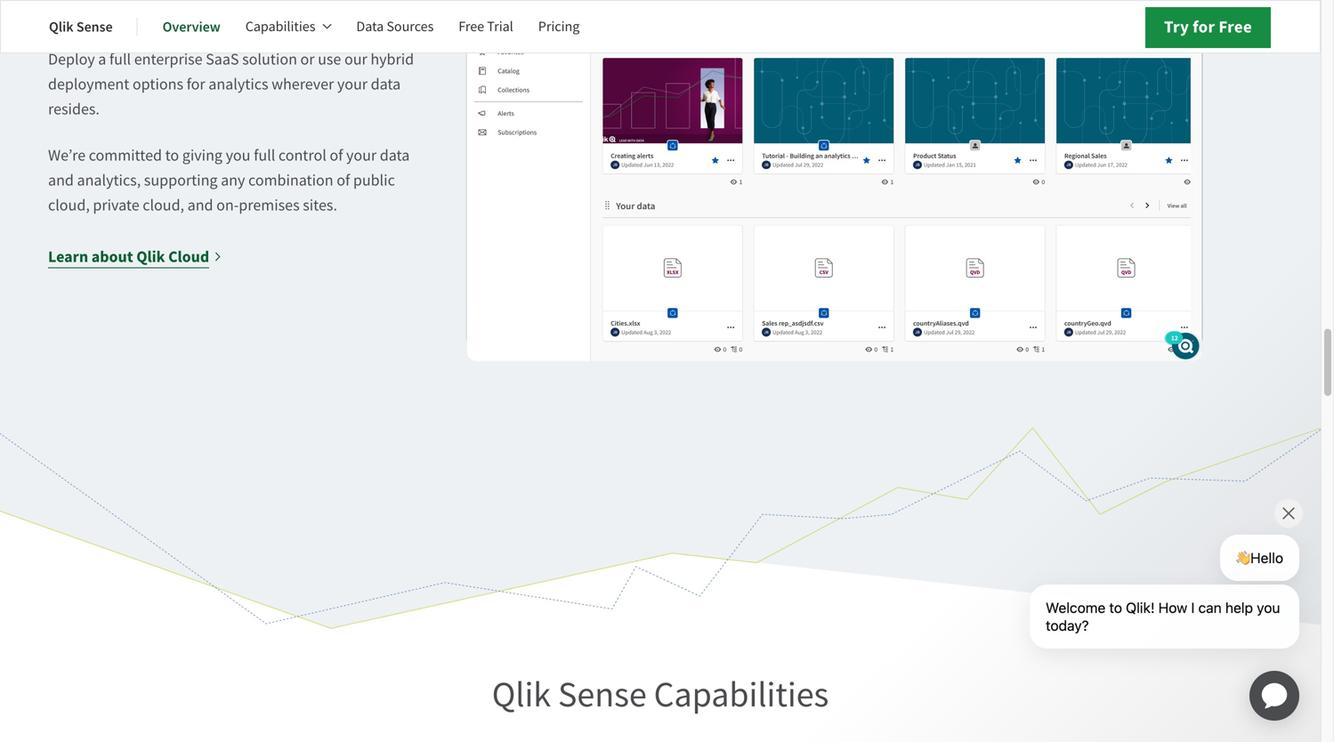 Task type: describe. For each thing, give the bounding box(es) containing it.
your inside we're committed to giving you full control of your data and analytics, supporting any combination of public cloud, private cloud, and on-premises sites.
[[346, 145, 377, 166]]

data inside we're committed to giving you full control of your data and analytics, supporting any combination of public cloud, private cloud, and on-premises sites.
[[380, 145, 410, 166]]

0 horizontal spatial free
[[459, 17, 484, 36]]

data sources link
[[356, 5, 434, 48]]

free trial link
[[459, 5, 513, 48]]

our
[[344, 49, 367, 70]]

2 vertical spatial and
[[188, 195, 213, 216]]

1 cloud, from the left
[[48, 195, 90, 216]]

giving
[[182, 145, 223, 166]]

to
[[165, 145, 179, 166]]

sites.
[[303, 195, 337, 216]]

enterprise
[[134, 49, 203, 70]]

or
[[300, 49, 315, 70]]

0 vertical spatial for
[[1193, 16, 1215, 38]]

qlik sense link
[[49, 5, 113, 48]]

sense for qlik sense
[[76, 17, 113, 36]]

qlik inside learn about qlik cloud link
[[136, 246, 165, 268]]

unmatched
[[74, 24, 151, 45]]

try for free link
[[1146, 7, 1271, 48]]

free trial
[[459, 17, 513, 36]]

combination
[[248, 170, 334, 191]]

about
[[91, 246, 133, 268]]

data
[[356, 17, 384, 36]]

learn about qlik cloud link
[[48, 245, 223, 270]]

committed
[[89, 145, 162, 166]]

0 horizontal spatial capabilities
[[245, 17, 315, 36]]

get unmatched performance and flexibility with qlik. deploy a full enterprise saas solution or use our hybrid deployment options for analytics wherever your data resides.
[[48, 24, 414, 119]]

with
[[337, 24, 367, 45]]

data sources
[[356, 17, 434, 36]]

resides.
[[48, 99, 100, 119]]

analytics
[[209, 74, 268, 95]]

hybrid
[[371, 49, 414, 70]]

data inside get unmatched performance and flexibility with qlik. deploy a full enterprise saas solution or use our hybrid deployment options for analytics wherever your data resides.
[[371, 74, 401, 95]]

try for free
[[1164, 16, 1253, 38]]

full inside we're committed to giving you full control of your data and analytics, supporting any combination of public cloud, private cloud, and on-premises sites.
[[254, 145, 275, 166]]

pricing link
[[538, 5, 580, 48]]

supporting
[[144, 170, 218, 191]]

your inside get unmatched performance and flexibility with qlik. deploy a full enterprise saas solution or use our hybrid deployment options for analytics wherever your data resides.
[[337, 74, 368, 95]]

overview link
[[163, 5, 221, 48]]



Task type: vqa. For each thing, say whether or not it's contained in the screenshot.
OFFERING
no



Task type: locate. For each thing, give the bounding box(es) containing it.
0 vertical spatial your
[[337, 74, 368, 95]]

full right you
[[254, 145, 275, 166]]

0 horizontal spatial sense
[[76, 17, 113, 36]]

data up public
[[380, 145, 410, 166]]

qlik.
[[370, 24, 401, 45]]

1 vertical spatial your
[[346, 145, 377, 166]]

cloud,
[[48, 195, 90, 216], [143, 195, 184, 216]]

cloud
[[168, 246, 209, 268]]

free left trial
[[459, 17, 484, 36]]

sense
[[76, 17, 113, 36], [558, 673, 647, 718]]

1 vertical spatial sense
[[558, 673, 647, 718]]

menu bar containing qlik sense
[[49, 5, 605, 48]]

free
[[1219, 16, 1253, 38], [459, 17, 484, 36]]

2 horizontal spatial qlik
[[492, 673, 551, 718]]

pricing
[[538, 17, 580, 36]]

for down enterprise on the top left of the page
[[187, 74, 205, 95]]

any
[[221, 170, 245, 191]]

public
[[353, 170, 395, 191]]

get
[[48, 24, 71, 45]]

we're
[[48, 145, 86, 166]]

of right control
[[330, 145, 343, 166]]

1 vertical spatial of
[[337, 170, 350, 191]]

capabilities link
[[245, 5, 332, 48]]

your up public
[[346, 145, 377, 166]]

a
[[98, 49, 106, 70]]

of left public
[[337, 170, 350, 191]]

0 horizontal spatial qlik
[[49, 17, 74, 36]]

1 horizontal spatial cloud,
[[143, 195, 184, 216]]

and up solution
[[244, 24, 269, 45]]

1 vertical spatial full
[[254, 145, 275, 166]]

qlik sense
[[49, 17, 113, 36]]

control
[[279, 145, 327, 166]]

2 cloud, from the left
[[143, 195, 184, 216]]

qlik inside qlik sense link
[[49, 17, 74, 36]]

learn about qlik cloud
[[48, 246, 209, 268]]

use
[[318, 49, 341, 70]]

0 vertical spatial data
[[371, 74, 401, 95]]

qlik for qlik sense capabilities
[[492, 673, 551, 718]]

0 horizontal spatial for
[[187, 74, 205, 95]]

data
[[371, 74, 401, 95], [380, 145, 410, 166]]

for right try
[[1193, 16, 1215, 38]]

0 vertical spatial of
[[330, 145, 343, 166]]

1 horizontal spatial capabilities
[[654, 673, 829, 718]]

0 vertical spatial full
[[109, 49, 131, 70]]

deployment
[[48, 74, 129, 95]]

screenshot showing a collection of qlik sense apps image
[[466, 0, 1203, 363]]

and down we're
[[48, 170, 74, 191]]

we're committed to giving you full control of your data and analytics, supporting any combination of public cloud, private cloud, and on-premises sites.
[[48, 145, 410, 216]]

cloud, down 'supporting'
[[143, 195, 184, 216]]

0 horizontal spatial and
[[48, 170, 74, 191]]

2 horizontal spatial and
[[244, 24, 269, 45]]

1 vertical spatial qlik
[[136, 246, 165, 268]]

1 horizontal spatial and
[[188, 195, 213, 216]]

2 vertical spatial qlik
[[492, 673, 551, 718]]

options
[[133, 74, 183, 95]]

premises
[[239, 195, 300, 216]]

on-
[[216, 195, 239, 216]]

for inside get unmatched performance and flexibility with qlik. deploy a full enterprise saas solution or use our hybrid deployment options for analytics wherever your data resides.
[[187, 74, 205, 95]]

sources
[[387, 17, 434, 36]]

private
[[93, 195, 139, 216]]

and left on-
[[188, 195, 213, 216]]

0 horizontal spatial cloud,
[[48, 195, 90, 216]]

flexibility
[[272, 24, 334, 45]]

your down our
[[337, 74, 368, 95]]

0 vertical spatial and
[[244, 24, 269, 45]]

and inside get unmatched performance and flexibility with qlik. deploy a full enterprise saas solution or use our hybrid deployment options for analytics wherever your data resides.
[[244, 24, 269, 45]]

0 vertical spatial qlik
[[49, 17, 74, 36]]

trial
[[487, 17, 513, 36]]

0 horizontal spatial full
[[109, 49, 131, 70]]

1 vertical spatial capabilities
[[654, 673, 829, 718]]

full inside get unmatched performance and flexibility with qlik. deploy a full enterprise saas solution or use our hybrid deployment options for analytics wherever your data resides.
[[109, 49, 131, 70]]

and
[[244, 24, 269, 45], [48, 170, 74, 191], [188, 195, 213, 216]]

sense for qlik sense capabilities
[[558, 673, 647, 718]]

wherever
[[272, 74, 334, 95]]

of
[[330, 145, 343, 166], [337, 170, 350, 191]]

1 horizontal spatial free
[[1219, 16, 1253, 38]]

learn
[[48, 246, 88, 268]]

data down hybrid
[[371, 74, 401, 95]]

qlik
[[49, 17, 74, 36], [136, 246, 165, 268], [492, 673, 551, 718]]

cloud, down analytics,
[[48, 195, 90, 216]]

free right try
[[1219, 16, 1253, 38]]

1 horizontal spatial sense
[[558, 673, 647, 718]]

deploy
[[48, 49, 95, 70]]

you
[[226, 145, 251, 166]]

1 vertical spatial for
[[187, 74, 205, 95]]

saas
[[206, 49, 239, 70]]

full right a
[[109, 49, 131, 70]]

0 vertical spatial sense
[[76, 17, 113, 36]]

application
[[1229, 650, 1321, 742]]

capabilities
[[245, 17, 315, 36], [654, 673, 829, 718]]

0 vertical spatial capabilities
[[245, 17, 315, 36]]

for
[[1193, 16, 1215, 38], [187, 74, 205, 95]]

qlik sense capabilities
[[492, 673, 829, 718]]

1 vertical spatial and
[[48, 170, 74, 191]]

performance
[[154, 24, 240, 45]]

1 horizontal spatial for
[[1193, 16, 1215, 38]]

your
[[337, 74, 368, 95], [346, 145, 377, 166]]

1 horizontal spatial full
[[254, 145, 275, 166]]

solution
[[242, 49, 297, 70]]

try
[[1164, 16, 1189, 38]]

1 horizontal spatial qlik
[[136, 246, 165, 268]]

overview
[[163, 17, 221, 36]]

full
[[109, 49, 131, 70], [254, 145, 275, 166]]

menu bar
[[49, 5, 605, 48]]

analytics,
[[77, 170, 141, 191]]

qlik for qlik sense
[[49, 17, 74, 36]]

1 vertical spatial data
[[380, 145, 410, 166]]



